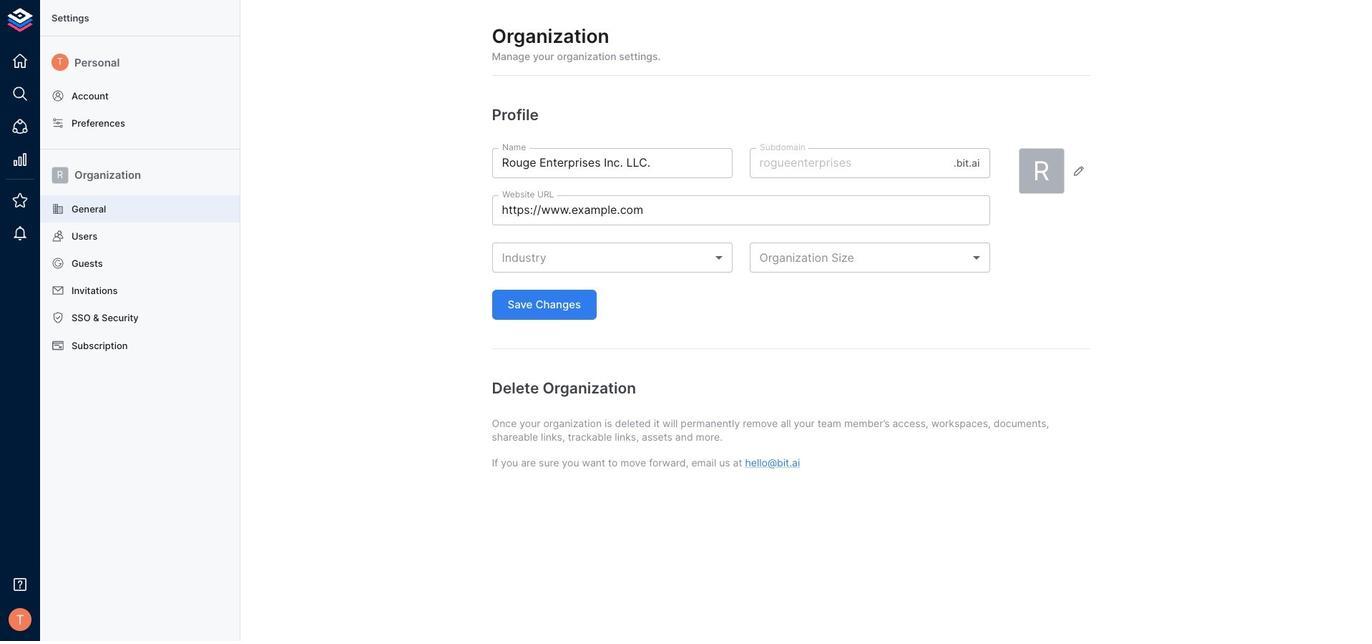 Task type: locate. For each thing, give the bounding box(es) containing it.
acme text field
[[750, 148, 948, 178]]

None field
[[492, 243, 733, 273], [750, 243, 990, 273], [492, 243, 733, 273], [750, 243, 990, 273]]

https:// text field
[[492, 195, 990, 225]]

Acme Company text field
[[492, 148, 733, 178]]



Task type: vqa. For each thing, say whether or not it's contained in the screenshot.
Field
yes



